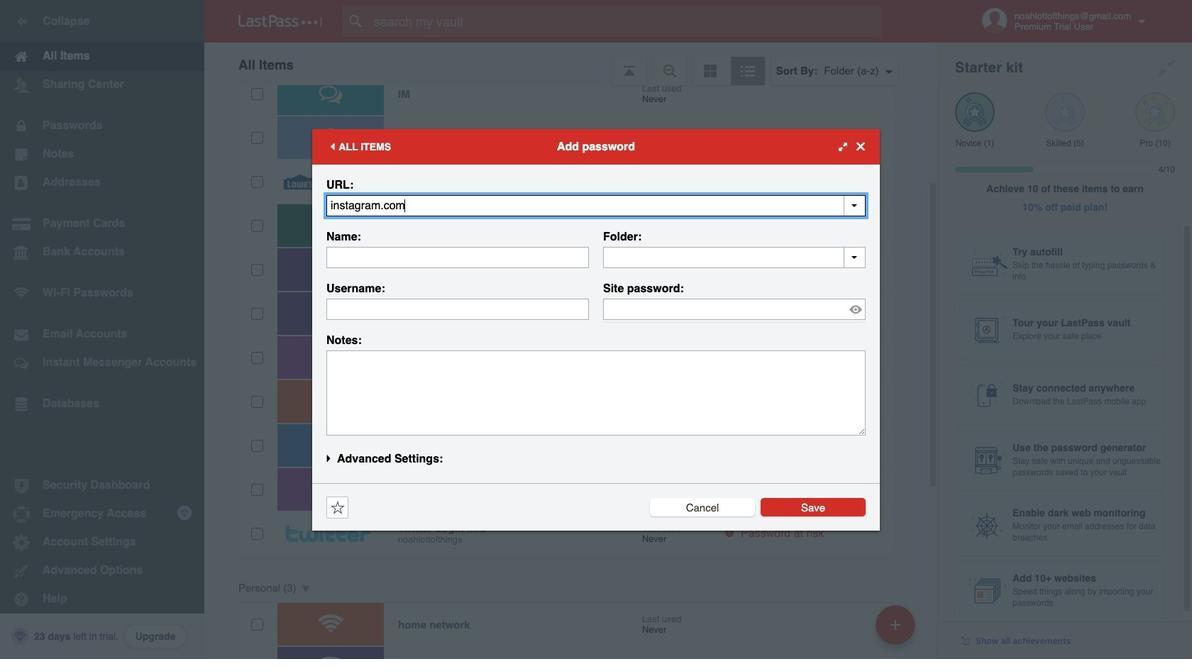 Task type: describe. For each thing, give the bounding box(es) containing it.
new item image
[[891, 620, 901, 630]]

new item navigation
[[871, 601, 924, 660]]

main navigation navigation
[[0, 0, 204, 660]]

vault options navigation
[[204, 43, 939, 85]]



Task type: locate. For each thing, give the bounding box(es) containing it.
search my vault text field
[[342, 6, 910, 37]]

None password field
[[604, 299, 866, 320]]

Search search field
[[342, 6, 910, 37]]

lastpass image
[[239, 15, 322, 28]]

None text field
[[327, 247, 589, 268]]

None text field
[[327, 195, 866, 216], [604, 247, 866, 268], [327, 299, 589, 320], [327, 350, 866, 436], [327, 195, 866, 216], [604, 247, 866, 268], [327, 299, 589, 320], [327, 350, 866, 436]]

dialog
[[312, 129, 880, 531]]



Task type: vqa. For each thing, say whether or not it's contained in the screenshot.
the search my shared folders text box at top
no



